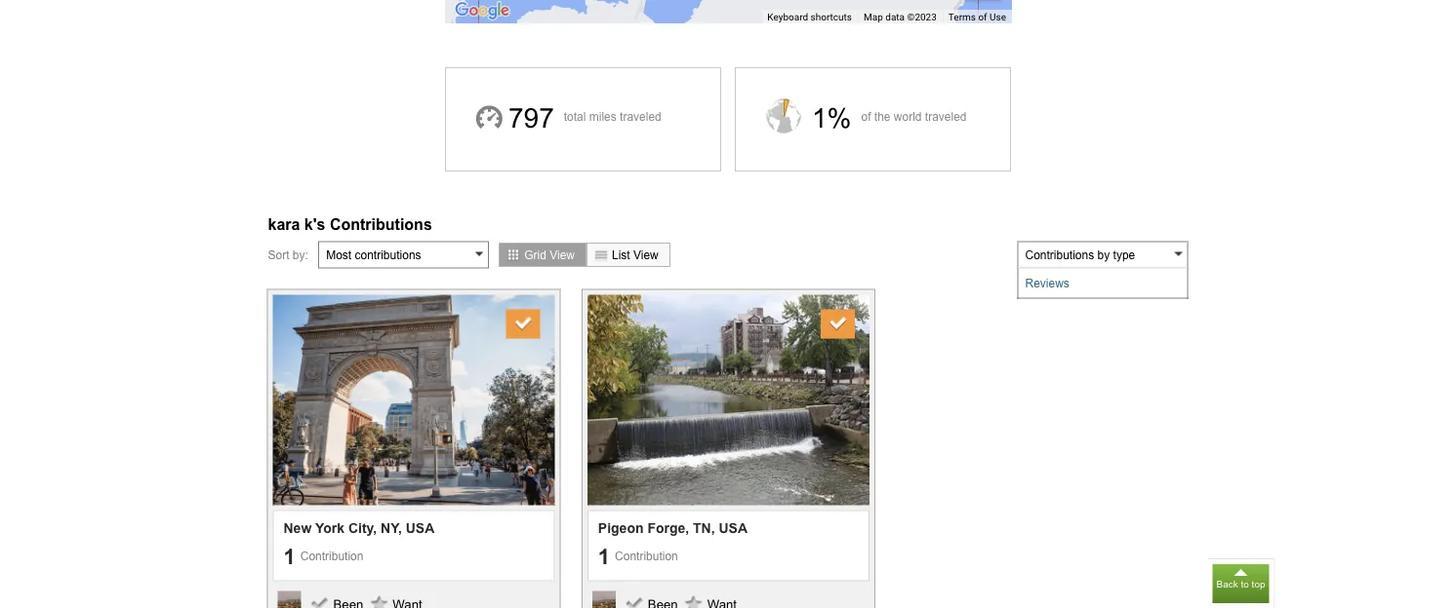Task type: describe. For each thing, give the bounding box(es) containing it.
forge,
[[647, 522, 689, 537]]

terms
[[948, 11, 976, 23]]

usa inside pigeon forge, tn, usa 1 contribution
[[719, 522, 748, 537]]

ny,
[[381, 522, 402, 537]]

contribution inside new york city, ny, usa 1 contribution
[[300, 550, 363, 564]]

terms of use link
[[948, 11, 1006, 23]]

1% of the world traveled
[[812, 103, 967, 134]]

traveled inside 1% of the world traveled
[[925, 110, 967, 123]]

sort
[[268, 248, 289, 262]]

shortcuts
[[811, 11, 852, 23]]

contributions
[[355, 248, 421, 262]]

map region
[[229, 0, 1228, 102]]

view for list view
[[633, 248, 659, 262]]

to
[[1241, 580, 1249, 590]]

list view
[[612, 248, 659, 262]]

797
[[508, 103, 554, 134]]

york
[[315, 522, 345, 537]]

back
[[1216, 580, 1238, 590]]

797 total miles traveled
[[508, 103, 661, 134]]

view for grid view
[[550, 248, 575, 262]]

total
[[564, 110, 586, 123]]

keyboard
[[767, 11, 808, 23]]

reviews
[[1025, 277, 1069, 290]]

1%
[[812, 103, 851, 134]]

grid
[[524, 248, 546, 262]]

by
[[1097, 248, 1110, 262]]

top
[[1252, 580, 1265, 590]]

©2023
[[907, 11, 937, 23]]

0 horizontal spatial contributions
[[330, 216, 432, 233]]

keyboard shortcuts button
[[767, 10, 852, 24]]

k's
[[304, 216, 325, 233]]

1 vertical spatial contributions
[[1025, 248, 1094, 262]]

map
[[864, 11, 883, 23]]

1 inside pigeon forge, tn, usa 1 contribution
[[598, 545, 610, 569]]

tn,
[[693, 522, 715, 537]]



Task type: vqa. For each thing, say whether or not it's contained in the screenshot.
Tuesday,
no



Task type: locate. For each thing, give the bounding box(es) containing it.
by:
[[293, 248, 308, 262]]

1 horizontal spatial of
[[978, 11, 987, 23]]

1 down the new
[[284, 545, 295, 569]]

2 view from the left
[[633, 248, 659, 262]]

new
[[284, 522, 312, 537]]

view
[[550, 248, 575, 262], [633, 248, 659, 262]]

type
[[1113, 248, 1135, 262]]

city,
[[348, 522, 377, 537]]

most
[[326, 248, 352, 262]]

of for 1%
[[861, 110, 871, 123]]

keyboard shortcuts
[[767, 11, 852, 23]]

1 horizontal spatial contribution
[[615, 550, 678, 564]]

1 horizontal spatial view
[[633, 248, 659, 262]]

view right grid
[[550, 248, 575, 262]]

0 horizontal spatial usa
[[406, 522, 435, 537]]

pigeon forge, tn, usa 1 contribution
[[598, 522, 748, 569]]

new york city, ny, usa 1 contribution
[[284, 522, 435, 569]]

of left 'use'
[[978, 11, 987, 23]]

1 horizontal spatial 1
[[598, 545, 610, 569]]

usa right the ny,
[[406, 522, 435, 537]]

1 horizontal spatial traveled
[[925, 110, 967, 123]]

kara
[[268, 216, 300, 233]]

1 down 'pigeon'
[[598, 545, 610, 569]]

terms of use
[[948, 11, 1006, 23]]

1 vertical spatial of
[[861, 110, 871, 123]]

0 horizontal spatial 1
[[284, 545, 295, 569]]

list
[[612, 248, 630, 262]]

traveled right world
[[925, 110, 967, 123]]

0 horizontal spatial of
[[861, 110, 871, 123]]

of for terms
[[978, 11, 987, 23]]

traveled
[[620, 110, 661, 123], [925, 110, 967, 123]]

back to top
[[1216, 580, 1265, 590]]

1 view from the left
[[550, 248, 575, 262]]

1 inside new york city, ny, usa 1 contribution
[[284, 545, 295, 569]]

map data ©2023
[[864, 11, 937, 23]]

of
[[978, 11, 987, 23], [861, 110, 871, 123]]

2 usa from the left
[[719, 522, 748, 537]]

1 horizontal spatial usa
[[719, 522, 748, 537]]

of inside 1% of the world traveled
[[861, 110, 871, 123]]

contribution down forge,
[[615, 550, 678, 564]]

grid view
[[524, 248, 575, 262]]

usa
[[406, 522, 435, 537], [719, 522, 748, 537]]

0 horizontal spatial contribution
[[300, 550, 363, 564]]

1 1 from the left
[[284, 545, 295, 569]]

0 horizontal spatial traveled
[[620, 110, 661, 123]]

1 horizontal spatial contributions
[[1025, 248, 1094, 262]]

1 traveled from the left
[[620, 110, 661, 123]]

0 horizontal spatial view
[[550, 248, 575, 262]]

use
[[990, 11, 1006, 23]]

pigeon
[[598, 522, 644, 537]]

contribution
[[300, 550, 363, 564], [615, 550, 678, 564]]

contributions up contributions
[[330, 216, 432, 233]]

the
[[874, 110, 891, 123]]

1
[[284, 545, 295, 569], [598, 545, 610, 569]]

world
[[894, 110, 922, 123]]

2 contribution from the left
[[615, 550, 678, 564]]

contributions up the reviews
[[1025, 248, 1094, 262]]

contribution inside pigeon forge, tn, usa 1 contribution
[[615, 550, 678, 564]]

of left "the" on the right top
[[861, 110, 871, 123]]

usa right "tn,"
[[719, 522, 748, 537]]

reviews link
[[1018, 269, 1187, 298]]

1 usa from the left
[[406, 522, 435, 537]]

1 contribution from the left
[[300, 550, 363, 564]]

contribution down york
[[300, 550, 363, 564]]

kara k's contributions
[[268, 216, 432, 233]]

sort by:
[[268, 248, 308, 262]]

usa inside new york city, ny, usa 1 contribution
[[406, 522, 435, 537]]

2 traveled from the left
[[925, 110, 967, 123]]

contributions by type
[[1025, 248, 1135, 262]]

2 1 from the left
[[598, 545, 610, 569]]

traveled inside 797 total miles traveled
[[620, 110, 661, 123]]

miles
[[589, 110, 617, 123]]

most contributions
[[326, 248, 421, 262]]

data
[[885, 11, 905, 23]]

google image
[[450, 0, 514, 23]]

0 vertical spatial of
[[978, 11, 987, 23]]

0 vertical spatial contributions
[[330, 216, 432, 233]]

traveled right miles
[[620, 110, 661, 123]]

contributions
[[330, 216, 432, 233], [1025, 248, 1094, 262]]

view right list
[[633, 248, 659, 262]]



